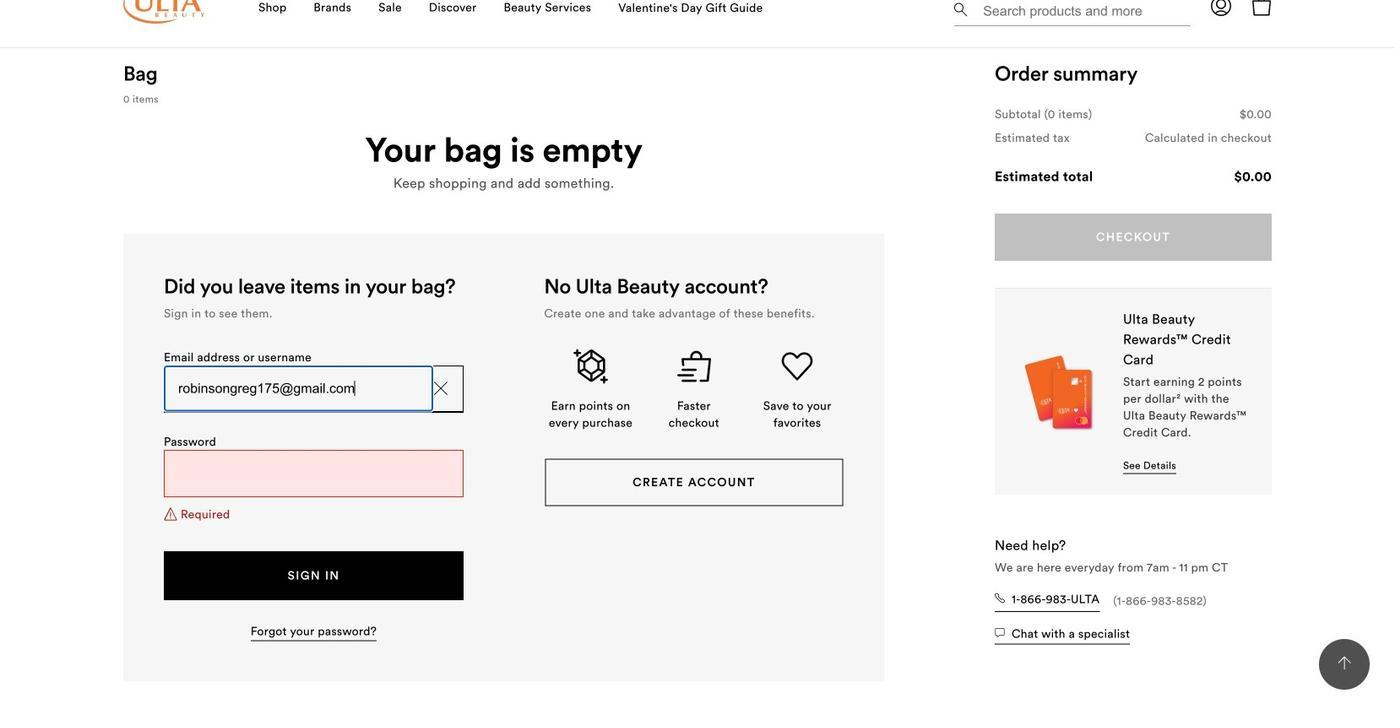 Task type: locate. For each thing, give the bounding box(es) containing it.
1 vertical spatial withicon image
[[995, 628, 1005, 638]]

None text field
[[165, 367, 433, 411]]

withicon image
[[995, 593, 1005, 603], [995, 628, 1005, 638]]

2 withicon image from the top
[[995, 628, 1005, 638]]

back to top image
[[1338, 657, 1352, 670]]

None password field
[[165, 451, 463, 496]]

clear image
[[434, 382, 448, 395]]

None search field
[[955, 0, 1191, 30]]

0 vertical spatial withicon image
[[995, 593, 1005, 603]]

0 items in bag image
[[1252, 0, 1272, 16]]

Search products and more search field
[[982, 0, 1186, 22]]



Task type: describe. For each thing, give the bounding box(es) containing it.
log in to your ulta account image
[[1212, 0, 1232, 16]]

error image
[[164, 508, 177, 521]]

1 withicon image from the top
[[995, 593, 1005, 603]]



Task type: vqa. For each thing, say whether or not it's contained in the screenshot.
middle a
no



